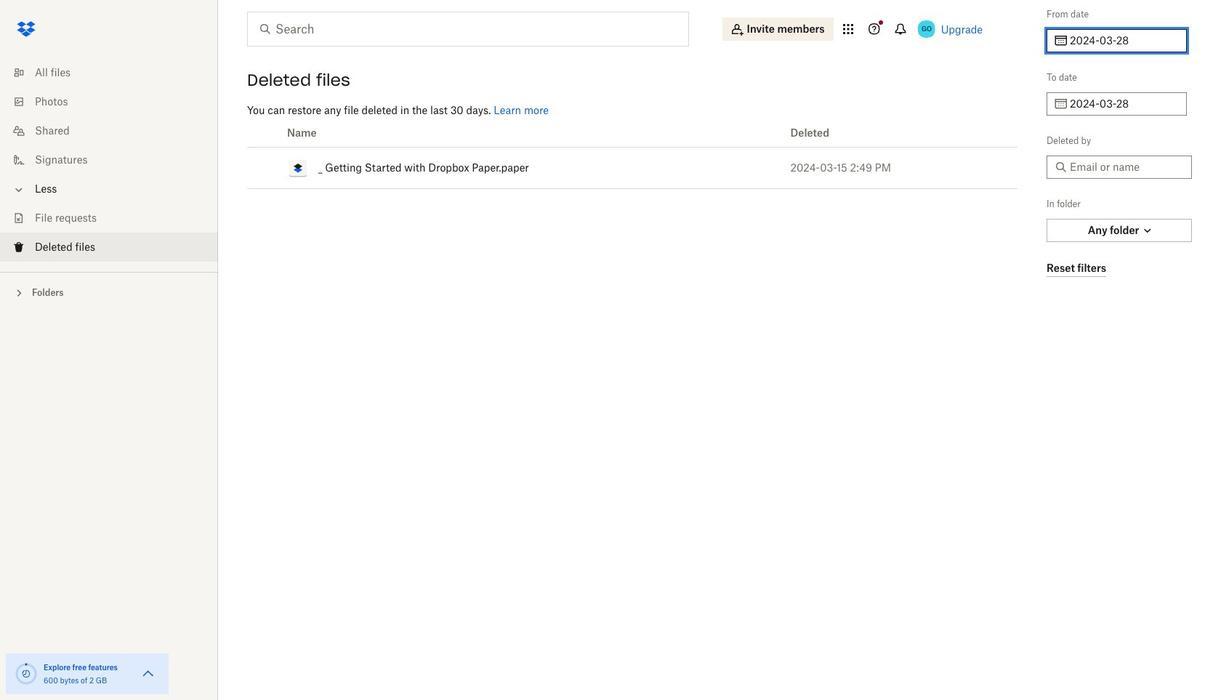 Task type: locate. For each thing, give the bounding box(es) containing it.
cell
[[247, 147, 284, 189]]

quota usage image
[[15, 663, 38, 686]]

1 column header from the left
[[284, 119, 779, 147]]

None text field
[[1071, 96, 1179, 112]]

select this row column header
[[247, 119, 284, 147]]

restore _ getting started with dropbox paper.paper row
[[247, 147, 1018, 189]]

row
[[247, 119, 1018, 147]]

Email or name text field
[[1071, 159, 1184, 175]]

list
[[0, 49, 218, 272]]

2 column header from the left
[[779, 119, 1018, 147]]

None text field
[[1071, 33, 1179, 49]]

table
[[247, 119, 1018, 189]]

list item
[[0, 233, 218, 262]]

column header
[[284, 119, 779, 147], [779, 119, 1018, 147]]



Task type: describe. For each thing, give the bounding box(es) containing it.
quota usage progress bar
[[15, 663, 38, 686]]

less image
[[12, 183, 26, 197]]

dropbox image
[[12, 15, 41, 44]]

Search in folder "Dropbox" text field
[[276, 20, 659, 38]]



Task type: vqa. For each thing, say whether or not it's contained in the screenshot.
fourth Share button from right
no



